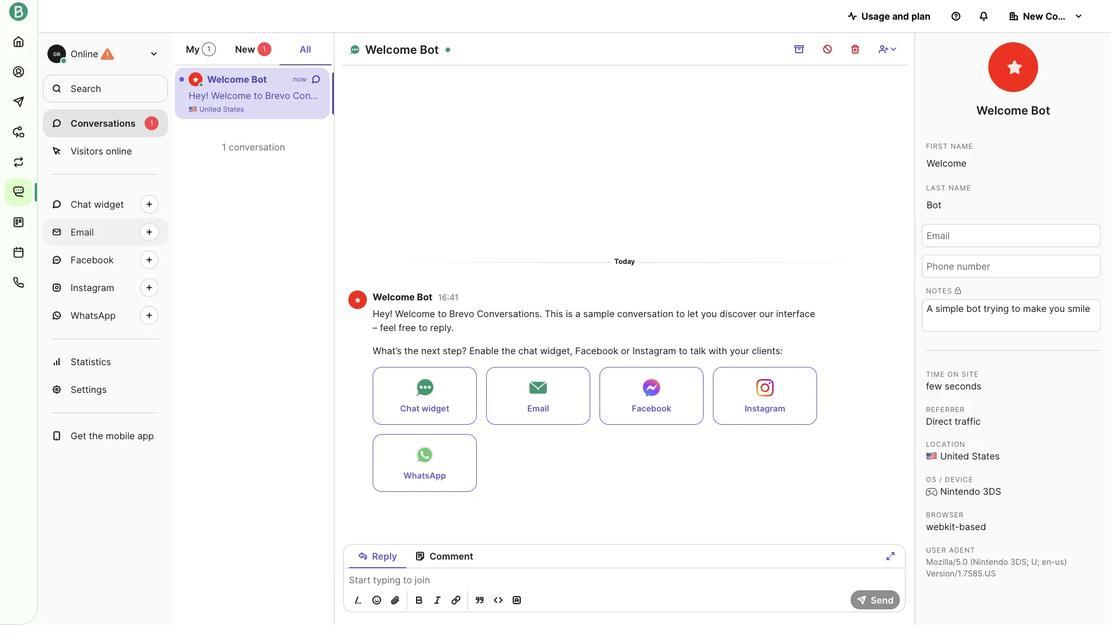Task type: vqa. For each thing, say whether or not it's contained in the screenshot.


Task type: locate. For each thing, give the bounding box(es) containing it.
1 horizontal spatial 🇺🇸
[[927, 451, 938, 462]]

1 horizontal spatial chat widget link
[[373, 367, 477, 425]]

1 horizontal spatial with
[[1054, 90, 1073, 101]]

new company button
[[1001, 5, 1093, 28]]

time on site few seconds
[[927, 370, 982, 392]]

1 vertical spatial instagram link
[[713, 367, 818, 425]]

1 vertical spatial widget,
[[540, 345, 573, 357]]

1 vertical spatial chat
[[400, 404, 420, 414]]

interface inside hey! welcome to brevo conversations. this is a sample conversation to let you discover our interface – feel free to reply.
[[777, 308, 816, 320]]

0 horizontal spatial our
[[576, 90, 590, 101]]

and
[[893, 10, 910, 22]]

/
[[940, 475, 943, 484]]

1 horizontal spatial you
[[701, 308, 717, 320]]

sample
[[399, 90, 431, 101], [584, 308, 615, 320]]

facebook inside hey! welcome to brevo conversations. this is a sample conversation to let you discover our interface – feel free to reply.  what's the next step? enable the chat widget, facebook or instagram to talk with your clie 🇺🇸 united states
[[921, 90, 964, 101]]

1 vertical spatial name
[[949, 184, 972, 192]]

feel inside hey! welcome to brevo conversations. this is a sample conversation to let you discover our interface – feel free to reply.  what's the next step? enable the chat widget, facebook or instagram to talk with your clie 🇺🇸 united states
[[641, 90, 658, 101]]

you for hey! welcome to brevo conversations. this is a sample conversation to let you discover our interface – feel free to reply.  what's the next step? enable the chat widget, facebook or instagram to talk with your clie 🇺🇸 united states
[[517, 90, 533, 101]]

what's the next step? enable the chat widget, facebook or instagram to talk with your clients:
[[373, 345, 783, 357]]

you
[[517, 90, 533, 101], [701, 308, 717, 320]]

1 vertical spatial reply.
[[430, 322, 454, 334]]

0 vertical spatial chat
[[864, 90, 883, 101]]

0 vertical spatial this
[[361, 90, 379, 101]]

conversation
[[433, 90, 490, 101], [229, 141, 285, 153], [617, 308, 674, 320]]

reply. inside hey! welcome to brevo conversations. this is a sample conversation to let you discover our interface – feel free to reply.
[[430, 322, 454, 334]]

1 horizontal spatial what's
[[718, 90, 747, 101]]

this for hey! welcome to brevo conversations. this is a sample conversation to let you discover our interface – feel free to reply.
[[545, 308, 563, 320]]

0 vertical spatial conversation
[[433, 90, 490, 101]]

interface inside hey! welcome to brevo conversations. this is a sample conversation to let you discover our interface – feel free to reply.  what's the next step? enable the chat widget, facebook or instagram to talk with your clie 🇺🇸 united states
[[593, 90, 632, 101]]

webkit-
[[927, 521, 960, 533]]

1 vertical spatial our
[[760, 308, 774, 320]]

name right last
[[949, 184, 972, 192]]

reply. inside hey! welcome to brevo conversations. this is a sample conversation to let you discover our interface – feel free to reply.  what's the next step? enable the chat widget, facebook or instagram to talk with your clie 🇺🇸 united states
[[692, 90, 716, 101]]

notes
[[927, 286, 953, 295]]

1 horizontal spatial sample
[[584, 308, 615, 320]]

is for hey! welcome to brevo conversations. this is a sample conversation to let you discover our interface – feel free to reply.
[[566, 308, 573, 320]]

chat
[[71, 199, 91, 210], [400, 404, 420, 414]]

free for hey! welcome to brevo conversations. this is a sample conversation to let you discover our interface – feel free to reply.
[[399, 322, 416, 334]]

0 vertical spatial widget
[[94, 199, 124, 210]]

0 horizontal spatial a
[[392, 90, 397, 101]]

facebook link for instagram link to the bottom
[[600, 367, 704, 425]]

widget
[[94, 199, 124, 210], [422, 404, 450, 414]]

chat widget link
[[43, 190, 168, 218], [373, 367, 477, 425]]

0 vertical spatial hey!
[[189, 90, 209, 101]]

1 vertical spatial facebook link
[[600, 367, 704, 425]]

or inside hey! welcome to brevo conversations. this is a sample conversation to let you discover our interface – feel free to reply.  what's the next step? enable the chat widget, facebook or instagram to talk with your clie 🇺🇸 united states
[[967, 90, 976, 101]]

brevo inside hey! welcome to brevo conversations. this is a sample conversation to let you discover our interface – feel free to reply.  what's the next step? enable the chat widget, facebook or instagram to talk with your clie 🇺🇸 united states
[[265, 90, 290, 101]]

step? inside hey! welcome to brevo conversations. this is a sample conversation to let you discover our interface – feel free to reply.  what's the next step? enable the chat widget, facebook or instagram to talk with your clie 🇺🇸 united states
[[788, 90, 812, 101]]

1 vertical spatial or
[[621, 345, 630, 357]]

1 vertical spatial chat
[[519, 345, 538, 357]]

with left clients:
[[709, 345, 728, 357]]

0 horizontal spatial next
[[421, 345, 440, 357]]

1 horizontal spatial your
[[1076, 90, 1095, 101]]

0 vertical spatial name
[[951, 142, 974, 151]]

let inside hey! welcome to brevo conversations. this is a sample conversation to let you discover our interface – feel free to reply.
[[688, 308, 699, 320]]

–
[[634, 90, 639, 101], [373, 322, 378, 334]]

new inside button
[[1024, 10, 1044, 22]]

based
[[960, 521, 987, 533]]

1 horizontal spatial is
[[566, 308, 573, 320]]

0 vertical spatial interface
[[593, 90, 632, 101]]

0 vertical spatial widget,
[[886, 90, 918, 101]]

your left clie
[[1076, 90, 1095, 101]]

whatsapp link for chat widget link for instagram link to the bottom's facebook link
[[373, 434, 477, 492]]

0 vertical spatial sample
[[399, 90, 431, 101]]

interface
[[593, 90, 632, 101], [777, 308, 816, 320]]

1 horizontal spatial reply.
[[692, 90, 716, 101]]

new
[[1024, 10, 1044, 22], [235, 43, 255, 55]]

email
[[71, 226, 94, 238], [528, 404, 549, 414]]

settings link
[[43, 376, 168, 404]]

– for hey! welcome to brevo conversations. this is a sample conversation to let you discover our interface – feel free to reply.  what's the next step? enable the chat widget, facebook or instagram to talk with your clie 🇺🇸 united states
[[634, 90, 639, 101]]

1 horizontal spatial or
[[967, 90, 976, 101]]

1 horizontal spatial whatsapp link
[[373, 434, 477, 492]]

feel
[[641, 90, 658, 101], [380, 322, 396, 334]]

1 horizontal spatial feel
[[641, 90, 658, 101]]

1 horizontal spatial next
[[767, 90, 786, 101]]

1 vertical spatial email link
[[486, 367, 591, 425]]

united inside hey! welcome to brevo conversations. this is a sample conversation to let you discover our interface – feel free to reply.  what's the next step? enable the chat widget, facebook or instagram to talk with your clie 🇺🇸 united states
[[199, 105, 221, 113]]

today
[[615, 257, 635, 266]]

free for hey! welcome to brevo conversations. this is a sample conversation to let you discover our interface – feel free to reply.  what's the next step? enable the chat widget, facebook or instagram to talk with your clie 🇺🇸 united states
[[660, 90, 678, 101]]

1 vertical spatial hey!
[[373, 308, 393, 320]]

0 horizontal spatial sample
[[399, 90, 431, 101]]

Notes text field
[[922, 299, 1101, 332]]

0 horizontal spatial enable
[[470, 345, 499, 357]]

you inside hey! welcome to brevo conversations. this is a sample conversation to let you discover our interface – feel free to reply.
[[701, 308, 717, 320]]

free inside hey! welcome to brevo conversations. this is a sample conversation to let you discover our interface – feel free to reply.
[[399, 322, 416, 334]]

1 horizontal spatial chat
[[400, 404, 420, 414]]

0 vertical spatial new
[[1024, 10, 1044, 22]]

conversations. inside hey! welcome to brevo conversations. this is a sample conversation to let you discover our interface – feel free to reply.  what's the next step? enable the chat widget, facebook or instagram to talk with your clie 🇺🇸 united states
[[293, 90, 358, 101]]

0 vertical spatial discover
[[536, 90, 573, 101]]

hey! welcome to brevo conversations. this is a sample conversation to let you discover our interface – feel free to reply.  what's the next step? enable the chat widget, facebook or instagram to talk with your clie 🇺🇸 united states
[[189, 90, 1112, 113]]

welcome bot 16:41
[[373, 292, 459, 303]]

you for hey! welcome to brevo conversations. this is a sample conversation to let you discover our interface – feel free to reply.
[[701, 308, 717, 320]]

0 vertical spatial a
[[392, 90, 397, 101]]

facebook link
[[43, 246, 168, 274], [600, 367, 704, 425]]

Last name field
[[922, 193, 1101, 217]]

brevo for hey! welcome to brevo conversations. this is a sample conversation to let you discover our interface – feel free to reply.  what's the next step? enable the chat widget, facebook or instagram to talk with your clie 🇺🇸 united states
[[265, 90, 290, 101]]

0 horizontal spatial welcome bot
[[207, 74, 267, 85]]

our inside hey! welcome to brevo conversations. this is a sample conversation to let you discover our interface – feel free to reply.  what's the next step? enable the chat widget, facebook or instagram to talk with your clie 🇺🇸 united states
[[576, 90, 590, 101]]

0 horizontal spatial new
[[235, 43, 255, 55]]

0 vertical spatial with
[[1054, 90, 1073, 101]]

few
[[927, 380, 943, 392]]

1 vertical spatial step?
[[443, 345, 467, 357]]

2 vertical spatial conversation
[[617, 308, 674, 320]]

1 horizontal spatial instagram link
[[713, 367, 818, 425]]

1 horizontal spatial free
[[660, 90, 678, 101]]

brevo
[[265, 90, 290, 101], [449, 308, 474, 320]]

discover inside hey! welcome to brevo conversations. this is a sample conversation to let you discover our interface – feel free to reply.  what's the next step? enable the chat widget, facebook or instagram to talk with your clie 🇺🇸 united states
[[536, 90, 573, 101]]

sample inside hey! welcome to brevo conversations. this is a sample conversation to let you discover our interface – feel free to reply.  what's the next step? enable the chat widget, facebook or instagram to talk with your clie 🇺🇸 united states
[[399, 90, 431, 101]]

only visible to agents image
[[955, 287, 961, 294]]

hey!
[[189, 90, 209, 101], [373, 308, 393, 320]]

this
[[361, 90, 379, 101], [545, 308, 563, 320]]

your left clients:
[[730, 345, 750, 357]]

location
[[927, 440, 966, 449]]

let
[[504, 90, 515, 101], [688, 308, 699, 320]]

1 horizontal spatial hey!
[[373, 308, 393, 320]]

hey! inside hey! welcome to brevo conversations. this is a sample conversation to let you discover our interface – feel free to reply.  what's the next step? enable the chat widget, facebook or instagram to talk with your clie 🇺🇸 united states
[[189, 90, 209, 101]]

mozilla/5.0
[[927, 557, 968, 567]]

on
[[948, 370, 960, 379]]

0 horizontal spatial reply.
[[430, 322, 454, 334]]

talk inside hey! welcome to brevo conversations. this is a sample conversation to let you discover our interface – feel free to reply.  what's the next step? enable the chat widget, facebook or instagram to talk with your clie 🇺🇸 united states
[[1036, 90, 1052, 101]]

1 horizontal spatial brevo
[[449, 308, 474, 320]]

1 horizontal spatial this
[[545, 308, 563, 320]]

location 🇺🇸 united states
[[927, 440, 1000, 462]]

is inside hey! welcome to brevo conversations. this is a sample conversation to let you discover our interface – feel free to reply.
[[566, 308, 573, 320]]

1 vertical spatial with
[[709, 345, 728, 357]]

new left company
[[1024, 10, 1044, 22]]

hey! inside hey! welcome to brevo conversations. this is a sample conversation to let you discover our interface – feel free to reply.
[[373, 308, 393, 320]]

1 horizontal spatial our
[[760, 308, 774, 320]]

1 vertical spatial brevo
[[449, 308, 474, 320]]

1 vertical spatial let
[[688, 308, 699, 320]]

chat
[[864, 90, 883, 101], [519, 345, 538, 357]]

enable
[[815, 90, 844, 101], [470, 345, 499, 357]]

brevo down 16:41
[[449, 308, 474, 320]]

name
[[951, 142, 974, 151], [949, 184, 972, 192]]

welcome
[[365, 43, 417, 57], [207, 74, 250, 85], [211, 90, 251, 101], [977, 104, 1029, 118], [373, 292, 415, 303], [395, 308, 435, 320]]

1 vertical spatial conversations.
[[477, 308, 542, 320]]

with
[[1054, 90, 1073, 101], [709, 345, 728, 357]]

what's inside hey! welcome to brevo conversations. this is a sample conversation to let you discover our interface – feel free to reply.  what's the next step? enable the chat widget, facebook or instagram to talk with your clie 🇺🇸 united states
[[718, 90, 747, 101]]

referrer
[[927, 405, 965, 414]]

conversation inside hey! welcome to brevo conversations. this is a sample conversation to let you discover our interface – feel free to reply.
[[617, 308, 674, 320]]

brevo down all link
[[265, 90, 290, 101]]

a for hey! welcome to brevo conversations. this is a sample conversation to let you discover our interface – feel free to reply.
[[576, 308, 581, 320]]

gr
[[53, 51, 60, 57]]

let for hey! welcome to brevo conversations. this is a sample conversation to let you discover our interface – feel free to reply.
[[688, 308, 699, 320]]

discover
[[536, 90, 573, 101], [720, 308, 757, 320]]

0 horizontal spatial is
[[382, 90, 389, 101]]

0 vertical spatial or
[[967, 90, 976, 101]]

visitors online
[[71, 145, 132, 157]]

feel inside hey! welcome to brevo conversations. this is a sample conversation to let you discover our interface – feel free to reply.
[[380, 322, 396, 334]]

os
[[927, 475, 937, 484]]

conversations. inside hey! welcome to brevo conversations. this is a sample conversation to let you discover our interface – feel free to reply.
[[477, 308, 542, 320]]

1 vertical spatial free
[[399, 322, 416, 334]]

0 vertical spatial conversations.
[[293, 90, 358, 101]]

1 horizontal spatial enable
[[815, 90, 844, 101]]

0 vertical spatial let
[[504, 90, 515, 101]]

bot
[[420, 43, 439, 57], [252, 74, 267, 85], [1032, 104, 1051, 118], [417, 292, 433, 303]]

0 horizontal spatial talk
[[691, 345, 706, 357]]

en-
[[1042, 557, 1056, 567]]

comment button
[[407, 545, 483, 568]]

instagram inside hey! welcome to brevo conversations. this is a sample conversation to let you discover our interface – feel free to reply.  what's the next step? enable the chat widget, facebook or instagram to talk with your clie 🇺🇸 united states
[[978, 90, 1022, 101]]

– inside hey! welcome to brevo conversations. this is a sample conversation to let you discover our interface – feel free to reply.
[[373, 322, 378, 334]]

step?
[[788, 90, 812, 101], [443, 345, 467, 357]]

1 vertical spatial a
[[576, 308, 581, 320]]

1 vertical spatial is
[[566, 308, 573, 320]]

with left clie
[[1054, 90, 1073, 101]]

next inside hey! welcome to brevo conversations. this is a sample conversation to let you discover our interface – feel free to reply.  what's the next step? enable the chat widget, facebook or instagram to talk with your clie 🇺🇸 united states
[[767, 90, 786, 101]]

next
[[767, 90, 786, 101], [421, 345, 440, 357]]

1 vertical spatial whatsapp
[[404, 471, 446, 481]]

1 horizontal spatial email
[[528, 404, 549, 414]]

1 vertical spatial enable
[[470, 345, 499, 357]]

device
[[946, 475, 974, 484]]

hey! down welcome bot 16:41
[[373, 308, 393, 320]]

brevo inside hey! welcome to brevo conversations. this is a sample conversation to let you discover our interface – feel free to reply.
[[449, 308, 474, 320]]

browser webkit-based
[[927, 511, 987, 533]]

states
[[223, 105, 244, 113], [972, 451, 1000, 462]]

visitors online link
[[43, 137, 168, 165]]

1 horizontal spatial interface
[[777, 308, 816, 320]]

reply.
[[692, 90, 716, 101], [430, 322, 454, 334]]

0 vertical spatial welcome bot
[[365, 43, 439, 57]]

you inside hey! welcome to brevo conversations. this is a sample conversation to let you discover our interface – feel free to reply.  what's the next step? enable the chat widget, facebook or instagram to talk with your clie 🇺🇸 united states
[[517, 90, 533, 101]]

free inside hey! welcome to brevo conversations. this is a sample conversation to let you discover our interface – feel free to reply.  what's the next step? enable the chat widget, facebook or instagram to talk with your clie 🇺🇸 united states
[[660, 90, 678, 101]]

hey! down my
[[189, 90, 209, 101]]

1 horizontal spatial –
[[634, 90, 639, 101]]

what's
[[718, 90, 747, 101], [373, 345, 402, 357]]

widget,
[[886, 90, 918, 101], [540, 345, 573, 357]]

0 vertical spatial you
[[517, 90, 533, 101]]

your
[[1076, 90, 1095, 101], [730, 345, 750, 357]]

or up 'first name' at the right
[[967, 90, 976, 101]]

new right my
[[235, 43, 255, 55]]

all
[[300, 43, 311, 55]]

clients:
[[752, 345, 783, 357]]

is inside hey! welcome to brevo conversations. this is a sample conversation to let you discover our interface – feel free to reply.  what's the next step? enable the chat widget, facebook or instagram to talk with your clie 🇺🇸 united states
[[382, 90, 389, 101]]

the
[[750, 90, 764, 101], [847, 90, 861, 101], [404, 345, 419, 357], [502, 345, 516, 357], [89, 430, 103, 442]]

First name field
[[922, 152, 1101, 175]]

browser
[[927, 511, 964, 519]]

0 horizontal spatial discover
[[536, 90, 573, 101]]

enable inside hey! welcome to brevo conversations. this is a sample conversation to let you discover our interface – feel free to reply.  what's the next step? enable the chat widget, facebook or instagram to talk with your clie 🇺🇸 united states
[[815, 90, 844, 101]]

your inside hey! welcome to brevo conversations. this is a sample conversation to let you discover our interface – feel free to reply.  what's the next step? enable the chat widget, facebook or instagram to talk with your clie 🇺🇸 united states
[[1076, 90, 1095, 101]]

0 vertical spatial email link
[[43, 218, 168, 246]]

our inside hey! welcome to brevo conversations. this is a sample conversation to let you discover our interface – feel free to reply.
[[760, 308, 774, 320]]

🇺🇸
[[189, 105, 197, 113], [927, 451, 938, 462]]

states inside hey! welcome to brevo conversations. this is a sample conversation to let you discover our interface – feel free to reply.  what's the next step? enable the chat widget, facebook or instagram to talk with your clie 🇺🇸 united states
[[223, 105, 244, 113]]

0 horizontal spatial whatsapp link
[[43, 302, 168, 329]]

1 vertical spatial new
[[235, 43, 255, 55]]

1 vertical spatial states
[[972, 451, 1000, 462]]

0 horizontal spatial interface
[[593, 90, 632, 101]]

talk
[[1036, 90, 1052, 101], [691, 345, 706, 357]]

let inside hey! welcome to brevo conversations. this is a sample conversation to let you discover our interface – feel free to reply.  what's the next step? enable the chat widget, facebook or instagram to talk with your clie 🇺🇸 united states
[[504, 90, 515, 101]]

whatsapp
[[71, 310, 116, 321], [404, 471, 446, 481]]

time
[[927, 370, 945, 379]]

first name
[[927, 142, 974, 151]]

sample for hey! welcome to brevo conversations. this is a sample conversation to let you discover our interface – feel free to reply.  what's the next step? enable the chat widget, facebook or instagram to talk with your clie 🇺🇸 united states
[[399, 90, 431, 101]]

– inside hey! welcome to brevo conversations. this is a sample conversation to let you discover our interface – feel free to reply.  what's the next step? enable the chat widget, facebook or instagram to talk with your clie 🇺🇸 united states
[[634, 90, 639, 101]]

discover inside hey! welcome to brevo conversations. this is a sample conversation to let you discover our interface – feel free to reply.
[[720, 308, 757, 320]]

1 horizontal spatial talk
[[1036, 90, 1052, 101]]

instagram
[[978, 90, 1022, 101], [71, 282, 114, 294], [633, 345, 677, 357], [745, 404, 786, 414]]

feel for hey! welcome to brevo conversations. this is a sample conversation to let you discover our interface – feel free to reply.  what's the next step? enable the chat widget, facebook or instagram to talk with your clie 🇺🇸 united states
[[641, 90, 658, 101]]

0 vertical spatial your
[[1076, 90, 1095, 101]]

a inside hey! welcome to brevo conversations. this is a sample conversation to let you discover our interface – feel free to reply.  what's the next step? enable the chat widget, facebook or instagram to talk with your clie 🇺🇸 united states
[[392, 90, 397, 101]]

1 vertical spatial talk
[[691, 345, 706, 357]]

app
[[138, 430, 154, 442]]

0 vertical spatial states
[[223, 105, 244, 113]]

traffic
[[955, 415, 981, 427]]

search
[[71, 83, 101, 94]]

feel for hey! welcome to brevo conversations. this is a sample conversation to let you discover our interface – feel free to reply.
[[380, 322, 396, 334]]

conversation inside hey! welcome to brevo conversations. this is a sample conversation to let you discover our interface – feel free to reply.  what's the next step? enable the chat widget, facebook or instagram to talk with your clie 🇺🇸 united states
[[433, 90, 490, 101]]

this inside hey! welcome to brevo conversations. this is a sample conversation to let you discover our interface – feel free to reply.
[[545, 308, 563, 320]]

1 horizontal spatial states
[[972, 451, 1000, 462]]

or down hey! welcome to brevo conversations. this is a sample conversation to let you discover our interface – feel free to reply.
[[621, 345, 630, 357]]

0 horizontal spatial chat widget link
[[43, 190, 168, 218]]

Start typing to join text field
[[344, 573, 906, 587]]

get the mobile app
[[71, 430, 154, 442]]

a inside hey! welcome to brevo conversations. this is a sample conversation to let you discover our interface – feel free to reply.
[[576, 308, 581, 320]]

Email email field
[[922, 224, 1101, 247]]

this inside hey! welcome to brevo conversations. this is a sample conversation to let you discover our interface – feel free to reply.  what's the next step? enable the chat widget, facebook or instagram to talk with your clie 🇺🇸 united states
[[361, 90, 379, 101]]

0 horizontal spatial brevo
[[265, 90, 290, 101]]

0 horizontal spatial united
[[199, 105, 221, 113]]

1 vertical spatial interface
[[777, 308, 816, 320]]

states up the device
[[972, 451, 1000, 462]]

– for hey! welcome to brevo conversations. this is a sample conversation to let you discover our interface – feel free to reply.
[[373, 322, 378, 334]]

1 horizontal spatial conversations.
[[477, 308, 542, 320]]

is
[[382, 90, 389, 101], [566, 308, 573, 320]]

sample for hey! welcome to brevo conversations. this is a sample conversation to let you discover our interface – feel free to reply.
[[584, 308, 615, 320]]

name right first
[[951, 142, 974, 151]]

1 conversation
[[222, 141, 285, 153]]

2 horizontal spatial conversation
[[617, 308, 674, 320]]

1
[[207, 45, 211, 53], [263, 45, 266, 53], [150, 119, 153, 127], [222, 141, 226, 153]]

sample inside hey! welcome to brevo conversations. this is a sample conversation to let you discover our interface – feel free to reply.
[[584, 308, 615, 320]]

0 horizontal spatial states
[[223, 105, 244, 113]]

states up 1 conversation
[[223, 105, 244, 113]]

usage and plan button
[[839, 5, 940, 28]]

0 horizontal spatial or
[[621, 345, 630, 357]]

0 horizontal spatial –
[[373, 322, 378, 334]]



Task type: describe. For each thing, give the bounding box(es) containing it.
now
[[293, 75, 307, 83]]

nintendo 3ds
[[941, 486, 1002, 497]]

hey! welcome to brevo conversations. this is a sample conversation to let you discover our interface – feel free to reply.
[[373, 308, 816, 334]]

1 vertical spatial chat widget
[[400, 404, 450, 414]]

new for new company
[[1024, 10, 1044, 22]]

statistics
[[71, 356, 111, 368]]

1 horizontal spatial welcome bot
[[365, 43, 439, 57]]

0 horizontal spatial conversation
[[229, 141, 285, 153]]

online
[[106, 145, 132, 157]]

version/1.7585.us
[[927, 568, 996, 578]]

statistics link
[[43, 348, 168, 376]]

reply. for hey! welcome to brevo conversations. this is a sample conversation to let you discover our interface – feel free to reply.  what's the next step? enable the chat widget, facebook or instagram to talk with your clie 🇺🇸 united states
[[692, 90, 716, 101]]

brevo for hey! welcome to brevo conversations. this is a sample conversation to let you discover our interface – feel free to reply.
[[449, 308, 474, 320]]

first
[[927, 142, 949, 151]]

conversation for hey! welcome to brevo conversations. this is a sample conversation to let you discover our interface – feel free to reply.  what's the next step? enable the chat widget, facebook or instagram to talk with your clie 🇺🇸 united states
[[433, 90, 490, 101]]

whatsapp link for facebook link for leftmost instagram link chat widget link
[[43, 302, 168, 329]]

chat inside hey! welcome to brevo conversations. this is a sample conversation to let you discover our interface – feel free to reply.  what's the next step? enable the chat widget, facebook or instagram to talk with your clie 🇺🇸 united states
[[864, 90, 883, 101]]

0 horizontal spatial with
[[709, 345, 728, 357]]

our for hey! welcome to brevo conversations. this is a sample conversation to let you discover our interface – feel free to reply.  what's the next step? enable the chat widget, facebook or instagram to talk with your clie 🇺🇸 united states
[[576, 90, 590, 101]]

0 vertical spatial whatsapp
[[71, 310, 116, 321]]

get
[[71, 430, 86, 442]]

site
[[962, 370, 979, 379]]

0 horizontal spatial chat widget
[[71, 199, 124, 210]]

name for first name
[[951, 142, 974, 151]]

let for hey! welcome to brevo conversations. this is a sample conversation to let you discover our interface – feel free to reply.  what's the next step? enable the chat widget, facebook or instagram to talk with your clie 🇺🇸 united states
[[504, 90, 515, 101]]

🇺🇸 inside hey! welcome to brevo conversations. this is a sample conversation to let you discover our interface – feel free to reply.  what's the next step? enable the chat widget, facebook or instagram to talk with your clie 🇺🇸 united states
[[189, 105, 197, 113]]

(nintendo
[[971, 557, 1009, 567]]

P͏hone number telephone field
[[922, 255, 1101, 278]]

hey! for hey! welcome to brevo conversations. this is a sample conversation to let you discover our interface – feel free to reply.
[[373, 308, 393, 320]]

2 vertical spatial welcome bot
[[977, 104, 1051, 118]]

last name
[[927, 184, 972, 192]]

direct
[[927, 415, 953, 427]]

discover for hey! welcome to brevo conversations. this is a sample conversation to let you discover our interface – feel free to reply.
[[720, 308, 757, 320]]

settings
[[71, 384, 107, 395]]

1 vertical spatial next
[[421, 345, 440, 357]]

0 vertical spatial email
[[71, 226, 94, 238]]

our for hey! welcome to brevo conversations. this is a sample conversation to let you discover our interface – feel free to reply.
[[760, 308, 774, 320]]

u;
[[1032, 557, 1040, 567]]

reply
[[372, 551, 397, 562]]

conversations. for hey! welcome to brevo conversations. this is a sample conversation to let you discover our interface – feel free to reply.  what's the next step? enable the chat widget, facebook or instagram to talk with your clie 🇺🇸 united states
[[293, 90, 358, 101]]

usage and plan
[[862, 10, 931, 22]]

a for hey! welcome to brevo conversations. this is a sample conversation to let you discover our interface – feel free to reply.  what's the next step? enable the chat widget, facebook or instagram to talk with your clie 🇺🇸 united states
[[392, 90, 397, 101]]

1 vertical spatial what's
[[373, 345, 402, 357]]

online
[[71, 48, 98, 60]]

visitors
[[71, 145, 103, 157]]

new company
[[1024, 10, 1089, 22]]

with inside hey! welcome to brevo conversations. this is a sample conversation to let you discover our interface – feel free to reply.  what's the next step? enable the chat widget, facebook or instagram to talk with your clie 🇺🇸 united states
[[1054, 90, 1073, 101]]

0 horizontal spatial chat
[[519, 345, 538, 357]]

reply. for hey! welcome to brevo conversations. this is a sample conversation to let you discover our interface – feel free to reply.
[[430, 322, 454, 334]]

user agent mozilla/5.0 (nintendo 3ds; u; en-us) version/1.7585.us
[[927, 546, 1068, 578]]

interface for hey! welcome to brevo conversations. this is a sample conversation to let you discover our interface – feel free to reply.  what's the next step? enable the chat widget, facebook or instagram to talk with your clie 🇺🇸 united states
[[593, 90, 632, 101]]

os / device
[[927, 475, 974, 484]]

last
[[927, 184, 947, 192]]

3ds
[[983, 486, 1002, 497]]

is for hey! welcome to brevo conversations. this is a sample conversation to let you discover our interface – feel free to reply.  what's the next step? enable the chat widget, facebook or instagram to talk with your clie 🇺🇸 united states
[[382, 90, 389, 101]]

plan
[[912, 10, 931, 22]]

new for new
[[235, 43, 255, 55]]

conversation for hey! welcome to brevo conversations. this is a sample conversation to let you discover our interface – feel free to reply.
[[617, 308, 674, 320]]

0 horizontal spatial instagram link
[[43, 274, 168, 302]]

interface for hey! welcome to brevo conversations. this is a sample conversation to let you discover our interface – feel free to reply.
[[777, 308, 816, 320]]

conversations. for hey! welcome to brevo conversations. this is a sample conversation to let you discover our interface – feel free to reply.
[[477, 308, 542, 320]]

discover for hey! welcome to brevo conversations. this is a sample conversation to let you discover our interface – feel free to reply.  what's the next step? enable the chat widget, facebook or instagram to talk with your clie 🇺🇸 united states
[[536, 90, 573, 101]]

states inside location 🇺🇸 united states
[[972, 451, 1000, 462]]

0 horizontal spatial chat
[[71, 199, 91, 210]]

1 vertical spatial your
[[730, 345, 750, 357]]

user
[[927, 546, 947, 555]]

🇺🇸 inside location 🇺🇸 united states
[[927, 451, 938, 462]]

company
[[1046, 10, 1089, 22]]

16:41
[[438, 293, 459, 303]]

widget, inside hey! welcome to brevo conversations. this is a sample conversation to let you discover our interface – feel free to reply.  what's the next step? enable the chat widget, facebook or instagram to talk with your clie 🇺🇸 united states
[[886, 90, 918, 101]]

chat widget link for facebook link for leftmost instagram link
[[43, 190, 168, 218]]

us)
[[1056, 557, 1068, 567]]

conversations
[[71, 118, 136, 129]]

facebook link for leftmost instagram link
[[43, 246, 168, 274]]

my
[[186, 43, 200, 55]]

nintendo
[[941, 486, 981, 497]]

search link
[[43, 75, 168, 102]]

referrer direct traffic
[[927, 405, 981, 427]]

usage
[[862, 10, 890, 22]]

1 horizontal spatial widget
[[422, 404, 450, 414]]

mobile
[[106, 430, 135, 442]]

clie
[[1098, 90, 1112, 101]]

welcome inside hey! welcome to brevo conversations. this is a sample conversation to let you discover our interface – feel free to reply.  what's the next step? enable the chat widget, facebook or instagram to talk with your clie 🇺🇸 united states
[[211, 90, 251, 101]]

1 vertical spatial welcome bot
[[207, 74, 267, 85]]

united inside location 🇺🇸 united states
[[941, 451, 970, 462]]

chat widget link for instagram link to the bottom's facebook link
[[373, 367, 477, 425]]

comment
[[430, 551, 474, 562]]

name for last name
[[949, 184, 972, 192]]

all link
[[279, 38, 332, 65]]

reply button
[[349, 545, 407, 568]]

get the mobile app link
[[43, 422, 168, 450]]

agent
[[950, 546, 976, 555]]

hey! for hey! welcome to brevo conversations. this is a sample conversation to let you discover our interface – feel free to reply.  what's the next step? enable the chat widget, facebook or instagram to talk with your clie 🇺🇸 united states
[[189, 90, 209, 101]]

welcome inside hey! welcome to brevo conversations. this is a sample conversation to let you discover our interface – feel free to reply.
[[395, 308, 435, 320]]

seconds
[[945, 380, 982, 392]]

3ds;
[[1011, 557, 1030, 567]]

0 horizontal spatial step?
[[443, 345, 467, 357]]

this for hey! welcome to brevo conversations. this is a sample conversation to let you discover our interface – feel free to reply.  what's the next step? enable the chat widget, facebook or instagram to talk with your clie 🇺🇸 united states
[[361, 90, 379, 101]]



